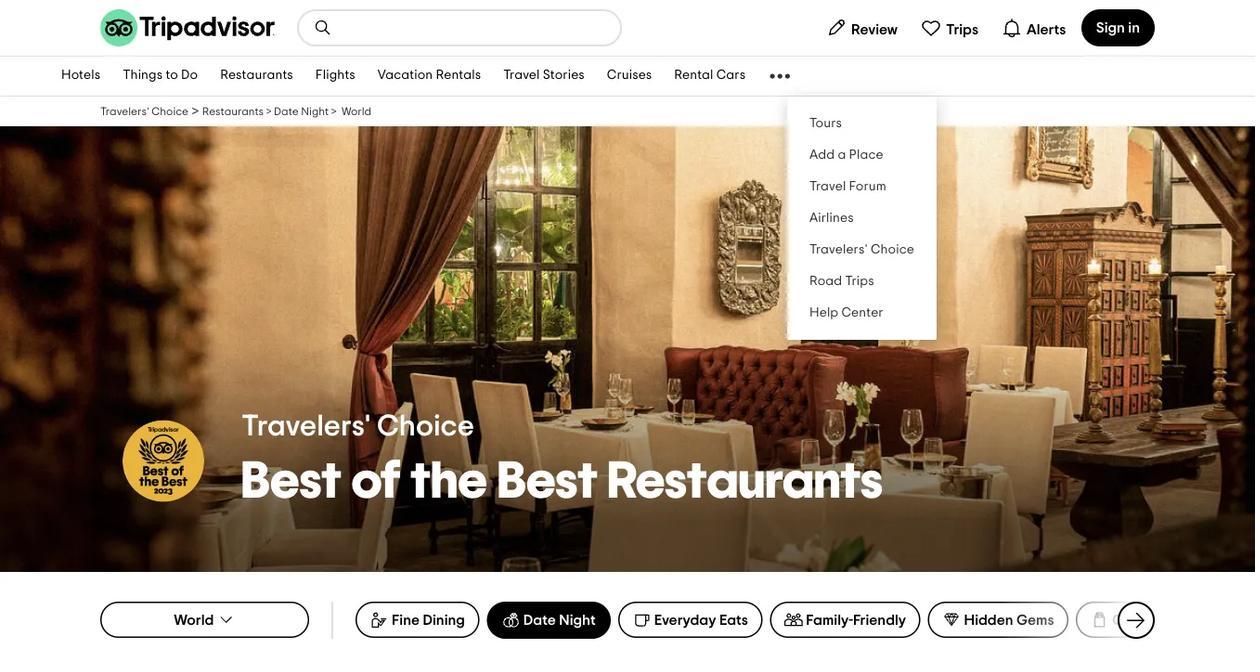 Task type: describe. For each thing, give the bounding box(es) containing it.
quick
[[1113, 612, 1152, 627]]

review
[[852, 22, 898, 37]]

tours link
[[787, 108, 937, 139]]

quick bites
[[1113, 612, 1187, 627]]

2 horizontal spatial >
[[331, 106, 337, 117]]

fine
[[392, 612, 420, 627]]

search image
[[314, 19, 332, 37]]

everyday
[[654, 612, 716, 627]]

world button
[[100, 602, 309, 638]]

1 horizontal spatial >
[[266, 106, 272, 117]]

do
[[181, 69, 198, 82]]

road trips
[[810, 275, 875, 288]]

1 horizontal spatial travelers'
[[241, 412, 371, 441]]

date inside travelers' choice > restaurants > date night > world
[[274, 106, 299, 117]]

0 horizontal spatial >
[[192, 104, 199, 119]]

add a place link
[[787, 139, 937, 171]]

dining
[[423, 612, 465, 627]]

1 vertical spatial travelers'
[[810, 243, 868, 256]]

family-friendly button
[[770, 602, 921, 638]]

1 horizontal spatial trips
[[946, 22, 979, 37]]

cars
[[717, 69, 746, 82]]

travel stories link
[[492, 57, 596, 96]]

sign in
[[1097, 20, 1140, 35]]

cruises link
[[596, 57, 663, 96]]

airlines link
[[787, 202, 937, 234]]

travelers' choice image
[[123, 420, 204, 502]]

a
[[838, 149, 846, 162]]

travel for travel forum
[[810, 180, 846, 193]]

place
[[849, 149, 884, 162]]

flights
[[316, 69, 355, 82]]

date night button
[[487, 602, 611, 639]]

hidden gems
[[964, 612, 1055, 627]]

2 best from the left
[[498, 455, 598, 507]]

add
[[810, 149, 835, 162]]

tours
[[810, 117, 842, 130]]

cruises
[[607, 69, 652, 82]]

0 horizontal spatial travelers' choice
[[241, 412, 474, 441]]

rental
[[675, 69, 714, 82]]

world inside travelers' choice > restaurants > date night > world
[[342, 106, 372, 117]]

vacation
[[378, 69, 433, 82]]

flights link
[[304, 57, 367, 96]]

vacation rentals
[[378, 69, 481, 82]]

add a place
[[810, 149, 884, 162]]

vacation rentals link
[[367, 57, 492, 96]]

everyday eats button
[[618, 602, 763, 638]]

the
[[411, 455, 488, 507]]

road trips link
[[787, 266, 937, 297]]

friendly
[[853, 612, 906, 627]]

help
[[810, 306, 839, 319]]

next image
[[1126, 609, 1148, 631]]

travelers' inside travelers' choice > restaurants > date night > world
[[100, 106, 149, 117]]

travel stories
[[503, 69, 585, 82]]

to
[[166, 69, 178, 82]]

rental cars
[[675, 69, 746, 82]]

rental cars link
[[663, 57, 757, 96]]

travelers' choice > restaurants > date night > world
[[100, 104, 372, 119]]



Task type: locate. For each thing, give the bounding box(es) containing it.
travelers' down things
[[100, 106, 149, 117]]

0 horizontal spatial travelers' choice link
[[100, 105, 189, 118]]

sign in link
[[1082, 9, 1155, 46]]

travelers' up road trips
[[810, 243, 868, 256]]

night
[[301, 106, 329, 117], [559, 613, 596, 628]]

alerts
[[1027, 22, 1066, 37]]

best of the best restaurants
[[241, 455, 883, 507]]

things
[[123, 69, 163, 82]]

travelers' up of
[[241, 412, 371, 441]]

1 vertical spatial night
[[559, 613, 596, 628]]

hotels link
[[50, 57, 112, 96]]

travel forum link
[[787, 171, 937, 202]]

1 vertical spatial travelers' choice link
[[787, 234, 937, 266]]

trips link
[[913, 9, 987, 46]]

sign
[[1097, 20, 1125, 35]]

0 horizontal spatial travel
[[503, 69, 540, 82]]

center
[[842, 306, 884, 319]]

0 horizontal spatial night
[[301, 106, 329, 117]]

trips
[[946, 22, 979, 37], [846, 275, 875, 288]]

choice inside travelers' choice > restaurants > date night > world
[[152, 106, 189, 117]]

tripadvisor image
[[100, 9, 275, 46]]

help center link
[[787, 297, 937, 329]]

travelers' choice
[[810, 243, 915, 256], [241, 412, 474, 441]]

0 vertical spatial choice
[[152, 106, 189, 117]]

2 horizontal spatial travelers'
[[810, 243, 868, 256]]

things to do
[[123, 69, 198, 82]]

night inside button
[[559, 613, 596, 628]]

1 vertical spatial choice
[[871, 243, 915, 256]]

0 vertical spatial travelers'
[[100, 106, 149, 117]]

date night
[[524, 613, 596, 628]]

restaurants link down things to do link
[[202, 105, 264, 118]]

1 vertical spatial restaurants
[[202, 106, 264, 117]]

2 horizontal spatial choice
[[871, 243, 915, 256]]

1 vertical spatial travel
[[810, 180, 846, 193]]

best
[[241, 455, 342, 507], [498, 455, 598, 507]]

family-friendly
[[806, 612, 906, 627]]

1 horizontal spatial world
[[342, 106, 372, 117]]

1 horizontal spatial travelers' choice
[[810, 243, 915, 256]]

2 vertical spatial restaurants
[[608, 455, 883, 507]]

date inside button
[[524, 613, 556, 628]]

airlines
[[810, 212, 854, 225]]

hidden
[[964, 612, 1014, 627]]

0 vertical spatial restaurants link
[[209, 57, 304, 96]]

1 vertical spatial date
[[524, 613, 556, 628]]

0 vertical spatial travel
[[503, 69, 540, 82]]

things to do link
[[112, 57, 209, 96]]

0 vertical spatial travelers' choice
[[810, 243, 915, 256]]

hotels
[[61, 69, 100, 82]]

None search field
[[299, 11, 620, 45]]

fine dining button
[[356, 602, 480, 638]]

travel left stories
[[503, 69, 540, 82]]

0 vertical spatial date
[[274, 106, 299, 117]]

1 horizontal spatial travel
[[810, 180, 846, 193]]

choice up the
[[377, 412, 474, 441]]

review link
[[819, 9, 906, 46]]

0 horizontal spatial trips
[[846, 275, 875, 288]]

eats
[[720, 612, 748, 627]]

0 horizontal spatial date
[[274, 106, 299, 117]]

1 horizontal spatial travelers' choice link
[[787, 234, 937, 266]]

of
[[351, 455, 401, 507]]

travelers' choice link down things
[[100, 105, 189, 118]]

world inside popup button
[[174, 612, 214, 627]]

bites
[[1155, 612, 1187, 627]]

world
[[342, 106, 372, 117], [174, 612, 214, 627]]

travelers' choice link up road trips
[[787, 234, 937, 266]]

trips up the "help center" link
[[846, 275, 875, 288]]

fine dining
[[392, 612, 465, 627]]

best of the best restaurants 2023 image
[[0, 126, 1256, 572]]

stories
[[543, 69, 585, 82]]

1 horizontal spatial best
[[498, 455, 598, 507]]

travelers'
[[100, 106, 149, 117], [810, 243, 868, 256], [241, 412, 371, 441]]

1 vertical spatial restaurants link
[[202, 105, 264, 118]]

0 vertical spatial restaurants
[[220, 69, 293, 82]]

rentals
[[436, 69, 481, 82]]

gems
[[1017, 612, 1055, 627]]

0 vertical spatial travelers' choice link
[[100, 105, 189, 118]]

0 vertical spatial night
[[301, 106, 329, 117]]

help center
[[810, 306, 884, 319]]

restaurants inside travelers' choice > restaurants > date night > world
[[202, 106, 264, 117]]

0 horizontal spatial travelers'
[[100, 106, 149, 117]]

1 horizontal spatial date
[[524, 613, 556, 628]]

travel for travel stories
[[503, 69, 540, 82]]

family-
[[806, 612, 853, 627]]

0 horizontal spatial world
[[174, 612, 214, 627]]

forum
[[849, 180, 887, 193]]

restaurants link
[[209, 57, 304, 96], [202, 105, 264, 118]]

travel
[[503, 69, 540, 82], [810, 180, 846, 193]]

1 horizontal spatial night
[[559, 613, 596, 628]]

travelers' choice link
[[100, 105, 189, 118], [787, 234, 937, 266]]

2 vertical spatial travelers'
[[241, 412, 371, 441]]

restaurants
[[220, 69, 293, 82], [202, 106, 264, 117], [608, 455, 883, 507]]

night inside travelers' choice > restaurants > date night > world
[[301, 106, 329, 117]]

travel up the 'airlines'
[[810, 180, 846, 193]]

alerts link
[[994, 9, 1074, 46]]

>
[[192, 104, 199, 119], [266, 106, 272, 117], [331, 106, 337, 117]]

1 vertical spatial travelers' choice
[[241, 412, 474, 441]]

0 vertical spatial world
[[342, 106, 372, 117]]

travelers' choice up of
[[241, 412, 474, 441]]

road
[[810, 275, 843, 288]]

in
[[1129, 20, 1140, 35]]

choice up road trips link
[[871, 243, 915, 256]]

everyday eats
[[654, 612, 748, 627]]

hidden gems button
[[928, 602, 1069, 638]]

trips left alerts link
[[946, 22, 979, 37]]

1 vertical spatial trips
[[846, 275, 875, 288]]

restaurants link up travelers' choice > restaurants > date night > world
[[209, 57, 304, 96]]

1 horizontal spatial choice
[[377, 412, 474, 441]]

quick bites button
[[1076, 602, 1202, 638]]

0 horizontal spatial choice
[[152, 106, 189, 117]]

choice down to
[[152, 106, 189, 117]]

date
[[274, 106, 299, 117], [524, 613, 556, 628]]

1 best from the left
[[241, 455, 342, 507]]

1 vertical spatial world
[[174, 612, 214, 627]]

2 vertical spatial choice
[[377, 412, 474, 441]]

travel forum
[[810, 180, 887, 193]]

choice
[[152, 106, 189, 117], [871, 243, 915, 256], [377, 412, 474, 441]]

travelers' choice up road trips link
[[810, 243, 915, 256]]

0 vertical spatial trips
[[946, 22, 979, 37]]

0 horizontal spatial best
[[241, 455, 342, 507]]



Task type: vqa. For each thing, say whether or not it's contained in the screenshot.
personalized
no



